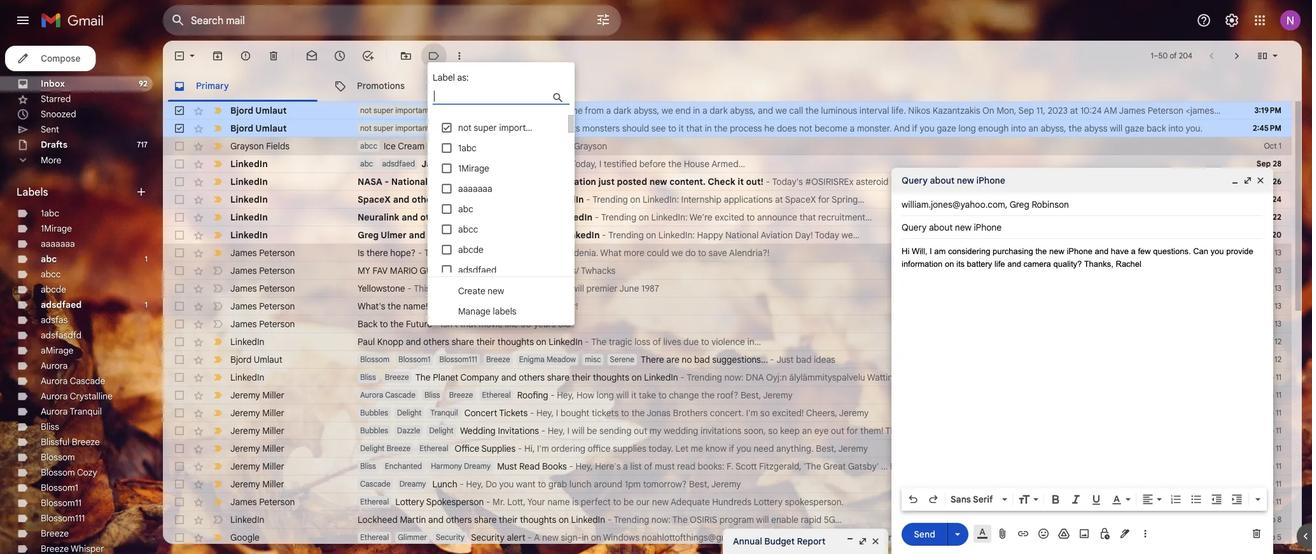 Task type: describe. For each thing, give the bounding box(es) containing it.
- right lunch
[[460, 479, 464, 490]]

archive image
[[211, 50, 224, 62]]

the left abyss
[[1069, 123, 1082, 134]]

0 vertical spatial aaaaaaa
[[458, 183, 492, 194]]

sep 12 for linkedin
[[1259, 338, 1281, 347]]

1 vertical spatial that
[[799, 212, 816, 223]]

1 vertical spatial an
[[802, 426, 812, 437]]

hey, left how
[[557, 390, 574, 401]]

miller for office supplies
[[262, 443, 284, 455]]

- up the "misc"
[[585, 337, 589, 348]]

them!
[[860, 426, 883, 437]]

do
[[486, 479, 497, 490]]

sep 11 for hey, here's a list of must read books: f. scott fitzgerald, 'the great gatsby' ... emily brontë, 'wuthering heights' emily brontë, 'wuthering heights' ... margaret atwood,
[[1260, 462, 1281, 472]]

aaaaaaa inside 'labels' navigation
[[41, 239, 75, 250]]

the inside hi will, i am considering purchasing the new iphone and have a few questions. can you provide information on its battery life and camera quality? thanks, rachel
[[1035, 247, 1047, 256]]

sep 28
[[1257, 159, 1281, 169]]

hey, up 'ordering'
[[548, 426, 565, 437]]

will left enable
[[756, 515, 769, 526]]

1 horizontal spatial do
[[1185, 533, 1196, 544]]

tranquil inside 'labels' navigation
[[70, 407, 102, 418]]

0 vertical spatial dreamy
[[464, 462, 491, 472]]

- right cream
[[427, 141, 431, 152]]

support image
[[1196, 13, 1212, 28]]

and up ulmer
[[402, 212, 418, 223]]

thanks, inside main content
[[885, 426, 917, 437]]

greg ulmer and others share their thoughts on linkedin - trending on linkedin: happy national aviation day! today we… ͏ ͏ ͏ ͏ ͏ ͏ ͏ ͏ ͏ ͏ ͏ ͏ ͏ ͏ ͏ ͏ ͏ ͏ ͏ ͏ ͏ ͏ ͏ ͏ ͏ ͏ ͏ ͏ ͏ ͏ ͏ ͏ ͏ ͏ ͏ ͏ ͏ ͏ ͏ ͏ ͏ ͏ ͏ ͏ ͏ ͏ ͏ ͏ ͏ ͏
[[358, 230, 974, 241]]

hey, up lunch - hey, do you want to grab lunch around 1pm tomorrow? best, jeremy at the bottom
[[575, 461, 593, 472]]

their up stone
[[477, 212, 498, 223]]

blissful
[[41, 437, 69, 448]]

tomorrow?
[[643, 479, 687, 490]]

monster.
[[857, 123, 892, 134]]

the left process
[[714, 123, 728, 134]]

the right call
[[805, 105, 819, 116]]

perfect
[[581, 497, 611, 508]]

our
[[636, 497, 650, 508]]

manage labels
[[458, 306, 516, 317]]

on right the account
[[961, 533, 971, 544]]

to left grab at the bottom left of the page
[[538, 479, 546, 490]]

- right hope?
[[418, 248, 422, 259]]

4 13 from the top
[[1275, 302, 1281, 311]]

20 row from the top
[[163, 440, 1292, 458]]

taiclet
[[452, 158, 481, 170]]

1 into from the left
[[1011, 123, 1026, 134]]

spokesperson.
[[785, 497, 844, 508]]

6 row from the top
[[163, 191, 1292, 209]]

insert photo image
[[1078, 528, 1091, 541]]

0 vertical spatial is
[[508, 301, 515, 312]]

1 horizontal spatial anything.
[[1198, 533, 1235, 544]]

blossom111 inside 'labels' navigation
[[41, 513, 85, 525]]

insert link ‪(⌘k)‬ image
[[1017, 528, 1030, 541]]

nikos
[[908, 105, 930, 116]]

2 vertical spatial cascade
[[360, 480, 390, 490]]

jeremy miller for must read books
[[230, 461, 284, 472]]

today's
[[772, 176, 803, 187]]

james peterson for yellowstone
[[230, 283, 295, 294]]

want
[[516, 479, 536, 490]]

2 ... from the left
[[1163, 461, 1170, 472]]

lott,
[[507, 497, 525, 508]]

planet
[[433, 372, 458, 383]]

a inside hi will, i am considering purchasing the new iphone and have a few questions. can you provide information on its battery life and camera quality? thanks, rachel
[[1131, 247, 1136, 256]]

0 vertical spatial long
[[958, 123, 976, 134]]

1 out from the left
[[634, 426, 647, 437]]

the left the roof?
[[701, 390, 715, 401]]

indent less ‪(⌘[)‬ image
[[1210, 494, 1223, 506]]

- down just
[[595, 212, 599, 223]]

1 brontë, from the left
[[914, 461, 943, 472]]

0 horizontal spatial dreamy
[[399, 480, 426, 490]]

2 horizontal spatial delight
[[429, 427, 454, 436]]

paul knopp and others share their thoughts on linkedin - the tragic loss of lives due to violence in… ͏ ͏ ͏ ͏ ͏ ͏ ͏ ͏ ͏ ͏ ͏ ͏ ͏ ͏ ͏ ͏ ͏ ͏ ͏ ͏ ͏ ͏ ͏ ͏ ͏ ͏ ͏ ͏ ͏ ͏ ͏ ͏ ͏ ͏ ͏ ͏ ͏ ͏ ͏ ͏ ͏ ͏ ͏ ͏ ͏ ͏ ͏ ͏ ͏ ͏ ͏ ͏ ͏ ͏ ͏ ͏ ͏ ͏ ͏ ͏ ͏ ͏ ͏ ͏ ͏ ͏ ͏ ͏ ͏ ͏ ͏ ͏ ͏ ͏ ͏ ͏ ͏ ͏
[[358, 337, 939, 348]]

on down 'perfect' on the bottom of the page
[[591, 533, 601, 544]]

1 bad from the left
[[694, 354, 710, 366]]

and right 'martin'
[[428, 515, 444, 526]]

2 if from the left
[[1238, 533, 1243, 544]]

2 out from the left
[[831, 426, 844, 437]]

james taiclet shared a new post
[[421, 158, 562, 170]]

for!
[[564, 301, 578, 312]]

1pm
[[625, 479, 641, 490]]

2:45 pm
[[1253, 124, 1281, 133]]

adsfasdfd
[[41, 330, 81, 341]]

0 vertical spatial national
[[391, 176, 428, 187]]

1 vertical spatial now:
[[651, 515, 671, 526]]

on up "is there hope? - the forge stone has been lost to maldenia. what more could we do to save alendria?!"
[[549, 230, 560, 241]]

move to image
[[400, 50, 412, 62]]

14 row from the top
[[163, 333, 1292, 351]]

Label-as menu open text field
[[433, 89, 594, 105]]

new up hello on the bottom left of the page
[[433, 283, 449, 294]]

amirage
[[41, 346, 74, 357]]

on inside hi will, i am considering purchasing the new iphone and have a few questions. can you provide information on its battery life and camera quality? thanks, rachel
[[945, 259, 954, 269]]

in right end
[[693, 105, 700, 116]]

on up lost
[[542, 212, 553, 223]]

a up space
[[515, 158, 520, 170]]

enigma meadow
[[519, 355, 576, 365]]

to left your
[[863, 533, 872, 544]]

will up for!
[[571, 283, 584, 294]]

serene
[[610, 355, 634, 365]]

0 horizontal spatial at
[[775, 194, 783, 205]]

204
[[1179, 51, 1192, 61]]

on down years
[[536, 337, 546, 348]]

blossom for the blossom link
[[41, 452, 75, 464]]

its
[[956, 259, 965, 269]]

their up has
[[484, 230, 505, 241]]

peterson for is there hope? - the forge stone has been lost to maldenia. what more could we do to save alendria?!
[[259, 248, 295, 259]]

in left the close icon
[[854, 533, 861, 544]]

in down 'perfect' on the bottom of the page
[[582, 533, 589, 544]]

not for not super important re: gorge of the jungle - we come from a dark abyss, we end in a dark abyss, and we call the luminous interval life. nikos kazantzakis on mon, sep 11, 2023 at 10:24 am james peterson <james.peterson1902@gmail.co
[[360, 106, 372, 115]]

search mail image
[[167, 9, 190, 32]]

you right toggle confidential mode icon
[[1112, 533, 1127, 544]]

report
[[797, 536, 825, 548]]

and down purchasing
[[1007, 259, 1021, 269]]

settings image
[[1224, 13, 1239, 28]]

discard draft ‪(⌘⇧d)‬ image
[[1250, 528, 1263, 541]]

bliss link
[[41, 422, 59, 433]]

adsfas
[[41, 315, 68, 326]]

you inside hi will, i am considering purchasing the new iphone and have a few questions. can you provide information on its battery life and camera quality? thanks, rachel
[[1211, 247, 1224, 256]]

6 james peterson from the top
[[230, 497, 295, 508]]

their down aeronautics
[[469, 194, 489, 205]]

the left 'planet'
[[415, 372, 431, 383]]

12 row from the top
[[163, 298, 1292, 316]]

24 row from the top
[[163, 512, 1292, 529]]

labels
[[493, 306, 516, 317]]

of up the 'thought'
[[480, 105, 489, 116]]

enable
[[771, 515, 799, 526]]

does
[[777, 123, 797, 134]]

i up 'ordering'
[[567, 426, 570, 437]]

hello
[[437, 301, 457, 312]]

2 horizontal spatial abyss,
[[1041, 123, 1066, 134]]

grab
[[548, 479, 567, 490]]

0 horizontal spatial do
[[685, 248, 696, 259]]

- down ethereal lottery spokesperson - mr. lott, your name is perfect to be our new adequate hundreds lottery spokesperson.
[[607, 515, 612, 526]]

isn't
[[441, 319, 458, 330]]

super for not super important
[[474, 122, 497, 133]]

toggle split pane mode image
[[1256, 50, 1269, 62]]

- right invitations
[[541, 426, 545, 437]]

adsdfaed inside main content
[[382, 159, 415, 169]]

device.
[[1019, 533, 1048, 544]]

ethereal inside ethereal lottery spokesperson - mr. lott, your name is perfect to be our new adequate hundreds lottery spokesperson.
[[360, 498, 389, 507]]

0 vertical spatial be
[[587, 426, 597, 437]]

sep 11 for hey, i will be sending out my wedding invitations soon, so keep an eye out for them! thanks, jeremy
[[1260, 427, 1281, 436]]

security for security
[[436, 534, 465, 543]]

call
[[789, 105, 803, 116]]

1 vertical spatial we
[[759, 533, 772, 544]]

aurora down the amirage link
[[41, 361, 68, 372]]

abcde inside 'labels' navigation
[[41, 284, 66, 296]]

hey, left do
[[466, 479, 483, 490]]

bjord for not super important re: gorge of the jungle - we come from a dark abyss, we end in a dark abyss, and we call the luminous interval life. nikos kazantzakis on mon, sep 11, 2023 at 10:24 am james peterson <james.peterson1902@gmail.co
[[230, 105, 253, 116]]

umlaut for not super important food for thought - whoever fights monsters should see to it that in the process he does not become a monster. and if you gaze long enough into an abyss, the abyss will gaze back into you.
[[255, 123, 287, 134]]

breeze down blossom111 link
[[41, 529, 69, 540]]

blossom1 inside 'labels' navigation
[[41, 483, 78, 494]]

8 sep 11 from the top
[[1260, 498, 1281, 507]]

important down jungle
[[499, 122, 539, 133]]

soon,
[[744, 426, 766, 437]]

labels image
[[428, 50, 440, 62]]

guys
[[420, 265, 443, 276]]

7 11 from the top
[[1276, 480, 1281, 490]]

applications
[[724, 194, 773, 205]]

2 'wuthering from the left
[[1082, 461, 1126, 472]]

best, down fights
[[551, 141, 572, 152]]

to down around
[[613, 497, 621, 508]]

pop out image
[[858, 537, 868, 547]]

12 for linkedin
[[1275, 338, 1281, 347]]

their down 'movie'
[[476, 337, 495, 348]]

will down am
[[1110, 123, 1123, 134]]

0 vertical spatial now:
[[724, 372, 743, 383]]

of right loss
[[653, 337, 661, 348]]

1abc inside 'labels' navigation
[[41, 208, 59, 219]]

11 for must read books - hey, here's a list of must read books: f. scott fitzgerald, 'the great gatsby' ... emily brontë, 'wuthering heights' emily brontë, 'wuthering heights' ... margaret atwood,
[[1276, 462, 1281, 472]]

lunch
[[569, 479, 591, 490]]

you right do
[[499, 479, 514, 490]]

more send options image
[[951, 529, 964, 541]]

minimize image
[[845, 537, 855, 547]]

am
[[934, 247, 946, 256]]

peterson for my fav mario guys - 1. boos 2. shy guys 3.thwomps/ twhacks
[[259, 265, 295, 276]]

new down 'cream.'
[[523, 158, 541, 170]]

ethereal up concert
[[482, 391, 511, 401]]

1 vertical spatial national
[[725, 230, 759, 241]]

so for soon,
[[768, 426, 778, 437]]

spokesperson
[[426, 497, 484, 508]]

0 vertical spatial an
[[1028, 123, 1038, 134]]

13 row from the top
[[163, 316, 1292, 333]]

2 emily from the left
[[1027, 461, 1048, 472]]

bjord for there are no bad suggestions... - just bad ideas
[[230, 354, 252, 366]]

1 google from the left
[[230, 533, 260, 544]]

information
[[902, 259, 943, 269]]

blissful breeze
[[41, 437, 100, 448]]

toggle confidential mode image
[[1098, 528, 1111, 541]]

on down administration
[[533, 194, 544, 205]]

you down the nikos
[[920, 123, 934, 134]]

sep 26
[[1256, 177, 1281, 187]]

jeremy miller for office supplies
[[230, 443, 284, 455]]

- left hello on the bottom left of the page
[[430, 301, 434, 312]]

blossom inside row
[[360, 355, 389, 365]]

on up 'could'
[[646, 230, 656, 241]]

not for not super important
[[458, 122, 471, 133]]

row containing grayson fields
[[163, 137, 1292, 155]]

to right lost
[[549, 248, 557, 259]]

check
[[708, 176, 735, 187]]

26
[[1273, 177, 1281, 187]]

1 horizontal spatial it
[[679, 123, 684, 134]]

and down future
[[406, 337, 421, 348]]

to right due
[[701, 337, 709, 348]]

twhacks
[[581, 265, 616, 276]]

0 horizontal spatial iphone
[[976, 175, 1005, 186]]

2 windows from the left
[[980, 533, 1017, 544]]

drafts link
[[41, 139, 68, 150]]

breeze up enchanted
[[387, 444, 411, 454]]

1 sign- from the left
[[561, 533, 582, 544]]

1 horizontal spatial that
[[686, 123, 703, 134]]

blossom11
[[41, 498, 82, 509]]

aeronautics
[[430, 176, 482, 187]]

- up change
[[680, 372, 684, 383]]

on up take
[[632, 372, 642, 383]]

0 vertical spatial for
[[459, 123, 472, 134]]

to right back
[[380, 319, 388, 330]]

- left mr.
[[486, 497, 490, 508]]

of down my fav mario guys - 1. boos 2. shy guys 3.thwomps/ twhacks
[[483, 283, 491, 294]]

breeze up cozy
[[72, 437, 100, 448]]

1 emily from the left
[[890, 461, 911, 472]]

2 lottery from the left
[[754, 497, 783, 508]]

28
[[1273, 159, 1281, 169]]

my
[[358, 265, 370, 276]]

hi inside hi will, i am considering purchasing the new iphone and have a few questions. can you provide information on its battery life and camera quality? thanks, rachel
[[902, 247, 909, 256]]

on down posted
[[630, 194, 640, 205]]

important for food for thought
[[395, 124, 429, 133]]

undo ‪(⌘z)‬ image
[[907, 494, 919, 506]]

blossom link
[[41, 452, 75, 464]]

hi,
[[524, 443, 535, 455]]

bjord umlaut for there are no bad suggestions... - just bad ideas
[[230, 354, 282, 366]]

a right end
[[702, 105, 707, 116]]

mark as read image
[[305, 50, 318, 62]]

peterson for yellowstone - this new season of yellowstone: aliens will premier june 1987
[[259, 283, 295, 294]]

house
[[684, 158, 709, 170]]

aurora crystalline link
[[41, 391, 113, 402]]

meadow
[[547, 355, 576, 365]]

primary tab
[[163, 71, 323, 102]]

miller for concert tickets
[[262, 408, 284, 419]]

snooze image
[[333, 50, 346, 62]]

new right "our"
[[652, 497, 669, 508]]

back
[[1147, 123, 1166, 134]]

is
[[358, 248, 364, 259]]

peterson for back to the future - isn't that movie like 50 years old?
[[259, 319, 295, 330]]

2 bad from the left
[[796, 354, 812, 366]]

2 horizontal spatial abcc
[[458, 224, 478, 235]]

the down adequate
[[672, 515, 688, 526]]

end
[[675, 105, 691, 116]]

hi will, i am considering purchasing the new iphone and have a few questions. can you provide information on its battery life and camera quality? thanks, rachel
[[902, 247, 1253, 269]]

1 50 of 204
[[1151, 51, 1192, 61]]

2 into from the left
[[1168, 123, 1183, 134]]

1 vertical spatial is
[[572, 497, 579, 508]]

sep 13 for twhacks
[[1259, 266, 1281, 276]]

adequate
[[671, 497, 710, 508]]

abc link
[[41, 254, 57, 265]]

2 grayson from the left
[[574, 141, 607, 152]]

2 sign- from the left
[[833, 533, 854, 544]]

close image
[[870, 537, 881, 547]]

ethereal up harmony on the bottom of the page
[[420, 444, 448, 454]]

1 lottery from the left
[[395, 497, 424, 508]]

james peterson for my fav mario guys
[[230, 265, 295, 276]]

bjord umlaut for not super important re: gorge of the jungle - we come from a dark abyss, we end in a dark abyss, and we call the luminous interval life. nikos kazantzakis on mon, sep 11, 2023 at 10:24 am james peterson <james.peterson1902@gmail.co
[[230, 105, 287, 116]]

1 vertical spatial long
[[597, 390, 614, 401]]

harmony
[[431, 462, 462, 472]]

hey, down roofing on the left bottom of page
[[536, 408, 554, 419]]

battery
[[967, 259, 992, 269]]

rachel
[[1116, 259, 1141, 269]]

1 horizontal spatial abyss,
[[730, 105, 756, 116]]

shy
[[491, 265, 506, 276]]

their up alert
[[499, 515, 518, 526]]

1 spacex from the left
[[358, 194, 391, 205]]

snoozed
[[41, 109, 76, 120]]

0 horizontal spatial delight
[[360, 444, 385, 454]]

24
[[1272, 195, 1281, 205]]

sep 11 for trending now: dna oyj:n älylämmityspalvelu wattinen auttaa… ͏ ͏ ͏ ͏ ͏ ͏ ͏ ͏ ͏ ͏ ͏ ͏ ͏ ͏ ͏ ͏ ͏ ͏ ͏ ͏ ͏ ͏ ͏ ͏ ͏ ͏ ͏ ͏ ͏ ͏ ͏ ͏ ͏ ͏ ͏ ͏ ͏ ͏ ͏ ͏ ͏ ͏ ͏ ͏ ͏ ͏ ͏ ͏ ͏ ͏ ͏ ͏ ͏ ͏ ͏ ͏ ͏ ͏ ͏ ͏ ͏ ͏ ͏ ͏ ͏ ͏ ͏ ͏ ͏ ͏ ͏
[[1260, 373, 1281, 383]]

5 row from the top
[[163, 173, 1292, 191]]

of right list at left
[[644, 461, 652, 472]]

1 row from the top
[[163, 102, 1312, 120]]

0 vertical spatial we
[[545, 105, 558, 116]]

0 vertical spatial i'm
[[746, 408, 758, 419]]

to right the tickets
[[621, 408, 629, 419]]

12 for bjord umlaut
[[1275, 355, 1281, 365]]

2 vertical spatial for
[[846, 426, 858, 437]]

the down take
[[631, 408, 645, 419]]

send button
[[902, 524, 947, 546]]

0 vertical spatial 50
[[1158, 51, 1168, 61]]

new down 5g…
[[814, 533, 831, 544]]

send
[[914, 529, 935, 540]]

bold ‪(⌘b)‬ image
[[1049, 494, 1062, 506]]

james peterson for what's the name!
[[230, 301, 295, 312]]

1 horizontal spatial need
[[1152, 533, 1172, 544]]

out!
[[746, 176, 763, 187]]

- right out!
[[766, 176, 770, 187]]

1 horizontal spatial for
[[818, 194, 830, 205]]

a down rapid
[[807, 533, 812, 544]]

bought
[[561, 408, 589, 419]]

jeremy miller for concert tickets
[[230, 408, 284, 419]]

will left take
[[616, 390, 629, 401]]

breeze down 'planet'
[[449, 391, 473, 401]]

1 windows from the left
[[603, 533, 639, 544]]

your
[[527, 497, 545, 508]]

0 horizontal spatial abyss,
[[634, 105, 659, 116]]

adsdfaed link
[[41, 300, 82, 311]]

sep 13 for 1987
[[1259, 284, 1281, 294]]

- down administration
[[586, 194, 590, 205]]

more options image
[[1142, 528, 1149, 541]]

1 vertical spatial adsdfaed
[[458, 265, 497, 276]]

1 horizontal spatial if
[[912, 123, 918, 134]]

to right more options 'image'
[[1175, 533, 1183, 544]]

tragic
[[609, 337, 632, 348]]

redo ‪(⌘y)‬ image
[[927, 494, 940, 506]]

advanced search options image
[[590, 7, 616, 32]]

add to tasks image
[[361, 50, 374, 62]]

21 row from the top
[[163, 458, 1292, 476]]

0 horizontal spatial need
[[753, 443, 774, 455]]

11 for wedding invitations - hey, i will be sending out my wedding invitations soon, so keep an eye out for them! thanks, jeremy
[[1276, 427, 1281, 436]]

armed…
[[711, 158, 745, 170]]

james peterson for back to the future
[[230, 319, 295, 330]]

fights
[[557, 123, 580, 134]]

spring…
[[832, 194, 865, 205]]

bliss down paul
[[360, 373, 376, 383]]

16 row from the top
[[163, 369, 1292, 387]]

become
[[815, 123, 847, 134]]

mon,
[[997, 105, 1016, 116]]

to right take
[[658, 390, 667, 401]]

1 vertical spatial cascade
[[385, 391, 415, 401]]

rapid
[[801, 515, 822, 526]]

2 heights' from the left
[[1128, 461, 1161, 472]]

- up ice
[[512, 123, 517, 134]]

11 row from the top
[[163, 280, 1292, 298]]

yellowstone - this new season of yellowstone: aliens will premier june 1987
[[358, 283, 659, 294]]

1 ... from the left
[[881, 461, 888, 472]]

abcde link
[[41, 284, 66, 296]]

- left the a
[[528, 533, 532, 544]]

2 dark from the left
[[710, 105, 728, 116]]

super for not super important re: gorge of the jungle - we come from a dark abyss, we end in a dark abyss, and we call the luminous interval life. nikos kazantzakis on mon, sep 11, 2023 at 10:24 am james peterson <james.peterson1902@gmail.co
[[374, 106, 393, 115]]

kazantzakis
[[933, 105, 980, 116]]

glimmer
[[398, 534, 427, 543]]

tab list inside main content
[[163, 71, 1302, 102]]

1 vertical spatial be
[[624, 497, 634, 508]]

labels heading
[[17, 186, 135, 199]]

list
[[630, 461, 642, 472]]

recruitment…
[[818, 212, 872, 223]]

1 dark from the left
[[613, 105, 631, 116]]

books
[[542, 461, 567, 472]]

2 spacex from the left
[[785, 194, 816, 205]]

sep 11 for hi, i'm ordering office supplies today. let me know if you need anything. best, jeremy
[[1260, 444, 1281, 454]]

0 vertical spatial what
[[600, 248, 621, 259]]



Task type: locate. For each thing, give the bounding box(es) containing it.
1 if from the left
[[1050, 533, 1055, 544]]

1 bjord from the top
[[230, 105, 253, 116]]

lottery
[[395, 497, 424, 508], [754, 497, 783, 508]]

brontë, up the redo ‪(⌘y)‬ icon
[[914, 461, 943, 472]]

forge
[[442, 248, 465, 259]]

labels
[[17, 186, 48, 199]]

3 13 from the top
[[1275, 284, 1281, 294]]

5 miller from the top
[[262, 461, 284, 472]]

lost
[[532, 248, 547, 259]]

1 sep 13 from the top
[[1259, 248, 1281, 258]]

thanks, inside hi will, i am considering purchasing the new iphone and have a few questions. can you provide information on its battery life and camera quality? thanks, rachel
[[1084, 259, 1113, 269]]

2 vertical spatial blossom
[[41, 468, 75, 479]]

report spam image
[[239, 50, 252, 62]]

james
[[1119, 105, 1145, 116], [421, 158, 450, 170], [230, 248, 257, 259], [230, 265, 257, 276], [230, 283, 257, 294], [230, 301, 257, 312], [230, 319, 257, 330], [230, 497, 257, 508]]

bjord umlaut
[[230, 105, 287, 116], [230, 123, 287, 134], [230, 354, 282, 366]]

2 vertical spatial linkedin:
[[658, 230, 695, 241]]

concert
[[464, 408, 497, 419]]

miller for roofing
[[262, 390, 284, 401]]

2 13 from the top
[[1275, 266, 1281, 276]]

aurora tranquil
[[41, 407, 102, 418]]

the up the "misc"
[[591, 337, 607, 348]]

be up the office
[[587, 426, 597, 437]]

on down name
[[559, 515, 569, 526]]

sep 11 for hey, how long will it take to change the roof? best, jeremy
[[1260, 391, 1281, 401]]

miller for must read books
[[262, 461, 284, 472]]

sep 11 for hey, i bought tickets to the jonas brothers concert. i'm so excited! cheers, jeremy
[[1260, 409, 1281, 418]]

0 horizontal spatial security
[[436, 534, 465, 543]]

2 sep 13 from the top
[[1259, 266, 1281, 276]]

abcc inside 'labels' navigation
[[41, 269, 61, 280]]

1 horizontal spatial aaaaaaa
[[458, 183, 492, 194]]

1 horizontal spatial heights'
[[1128, 461, 1161, 472]]

super for not super important food for thought - whoever fights monsters should see to it that in the process he does not become a monster. and if you gaze long enough into an abyss, the abyss will gaze back into you.
[[374, 124, 393, 133]]

june
[[619, 283, 639, 294]]

1 gaze from the left
[[937, 123, 956, 134]]

None checkbox
[[173, 122, 186, 135], [173, 140, 186, 153], [173, 158, 186, 171], [173, 176, 186, 188], [173, 193, 186, 206], [173, 211, 186, 224], [173, 247, 186, 260], [173, 265, 186, 277], [173, 300, 186, 313], [173, 318, 186, 331], [173, 372, 186, 384], [173, 407, 186, 420], [173, 425, 186, 438], [173, 496, 186, 509], [173, 514, 186, 527], [173, 532, 186, 545], [173, 122, 186, 135], [173, 140, 186, 153], [173, 158, 186, 171], [173, 176, 186, 188], [173, 193, 186, 206], [173, 211, 186, 224], [173, 247, 186, 260], [173, 265, 186, 277], [173, 300, 186, 313], [173, 318, 186, 331], [173, 372, 186, 384], [173, 407, 186, 420], [173, 425, 186, 438], [173, 496, 186, 509], [173, 514, 186, 527], [173, 532, 186, 545]]

1 vertical spatial blossom
[[41, 452, 75, 464]]

your
[[874, 533, 892, 544]]

yellowstone:
[[493, 283, 543, 294]]

bad right just
[[796, 354, 812, 366]]

italic ‪(⌘i)‬ image
[[1070, 494, 1082, 506]]

abc inside 'labels' navigation
[[41, 254, 57, 265]]

abc inside main content
[[360, 159, 373, 169]]

0 horizontal spatial into
[[1011, 123, 1026, 134]]

1 horizontal spatial 1mirage
[[458, 163, 489, 174]]

asteroid
[[856, 176, 889, 187]]

1 heights' from the left
[[991, 461, 1024, 472]]

the up knopp
[[390, 319, 404, 330]]

1mirage inside 'labels' navigation
[[41, 223, 72, 234]]

not for not super important food for thought - whoever fights monsters should see to it that in the process he does not become a monster. and if you gaze long enough into an abyss, the abyss will gaze back into you.
[[360, 124, 372, 133]]

2 vertical spatial it
[[631, 390, 636, 401]]

important up cream
[[395, 124, 429, 133]]

dreamy down enchanted
[[399, 480, 426, 490]]

miller for wedding invitations
[[262, 426, 284, 437]]

new down "shy"
[[488, 286, 504, 297]]

2 vertical spatial delight
[[360, 444, 385, 454]]

1 horizontal spatial into
[[1168, 123, 1183, 134]]

1 horizontal spatial abcde
[[458, 244, 484, 255]]

space
[[503, 176, 530, 187]]

2 google from the left
[[894, 533, 923, 544]]

0 vertical spatial linkedin:
[[643, 194, 679, 205]]

0 horizontal spatial national
[[391, 176, 428, 187]]

3 jeremy miller from the top
[[230, 426, 284, 437]]

abyss, up should
[[634, 105, 659, 116]]

a right from
[[606, 105, 611, 116]]

camera
[[1023, 259, 1051, 269]]

we left call
[[775, 105, 787, 116]]

row containing google
[[163, 529, 1312, 547]]

,
[[1005, 199, 1007, 210]]

1 horizontal spatial be
[[624, 497, 634, 508]]

0 horizontal spatial aurora cascade
[[41, 376, 105, 387]]

greg
[[358, 230, 379, 241]]

50 inside row
[[521, 319, 532, 330]]

0 horizontal spatial it
[[631, 390, 636, 401]]

None checkbox
[[173, 50, 186, 62], [173, 104, 186, 117], [173, 229, 186, 242], [173, 283, 186, 295], [173, 336, 186, 349], [173, 354, 186, 367], [173, 389, 186, 402], [173, 443, 186, 456], [173, 461, 186, 473], [173, 478, 186, 491], [173, 50, 186, 62], [173, 104, 186, 117], [173, 229, 186, 242], [173, 283, 186, 295], [173, 336, 186, 349], [173, 354, 186, 367], [173, 389, 186, 402], [173, 443, 186, 456], [173, 461, 186, 473], [173, 478, 186, 491]]

0 horizontal spatial what
[[485, 301, 506, 312]]

noah, for what
[[459, 301, 483, 312]]

aaaaaaa link
[[41, 239, 75, 250]]

Subject field
[[902, 221, 1263, 234]]

query about new iphone dialog
[[891, 168, 1273, 555]]

0 horizontal spatial that
[[460, 319, 476, 330]]

it left take
[[631, 390, 636, 401]]

3 row from the top
[[163, 137, 1292, 155]]

1 horizontal spatial at
[[1070, 105, 1078, 116]]

25 row from the top
[[163, 529, 1312, 547]]

9 row from the top
[[163, 244, 1292, 262]]

bubbles
[[360, 409, 388, 418], [360, 427, 388, 436]]

bubbles for wedding invitations - hey, i will be sending out my wedding invitations soon, so keep an eye out for them! thanks, jeremy
[[360, 427, 388, 436]]

11,
[[1036, 105, 1045, 116]]

0 horizontal spatial 1mirage
[[41, 223, 72, 234]]

1 vertical spatial abc
[[458, 204, 473, 215]]

0 horizontal spatial abcc
[[41, 269, 61, 280]]

sans serif
[[951, 494, 993, 506]]

11 for concert tickets - hey, i bought tickets to the jonas brothers concert. i'm so excited! cheers, jeremy
[[1276, 409, 1281, 418]]

can
[[1193, 247, 1208, 256]]

wattinen
[[867, 372, 903, 383]]

1mirage up aeronautics
[[458, 163, 489, 174]]

at up announce
[[775, 194, 783, 205]]

blossom down paul
[[360, 355, 389, 365]]

2 gaze from the left
[[1125, 123, 1144, 134]]

1 horizontal spatial gaze
[[1125, 123, 1144, 134]]

5 13 from the top
[[1275, 320, 1281, 329]]

my
[[650, 426, 661, 437]]

tranquil down "crystalline"
[[70, 407, 102, 418]]

0 horizontal spatial lottery
[[395, 497, 424, 508]]

lottery up 'martin'
[[395, 497, 424, 508]]

and right the company
[[501, 372, 516, 383]]

day!
[[795, 230, 813, 241]]

you up scott
[[737, 443, 751, 455]]

noah
[[517, 301, 539, 312]]

23 row from the top
[[163, 494, 1292, 512]]

aaaaaaa down 1mirage link
[[41, 239, 75, 250]]

0 vertical spatial 1abc
[[458, 143, 477, 154]]

11 for roofing - hey, how long will it take to change the roof? best, jeremy
[[1276, 391, 1281, 401]]

annual budget report
[[733, 536, 825, 548]]

more image
[[453, 50, 466, 62]]

gaze down kazantzakis
[[937, 123, 956, 134]]

peterson for what's the name! - hello noah, what is noah short for!
[[259, 301, 295, 312]]

3 sep 11 from the top
[[1260, 409, 1281, 418]]

aurora for aurora tranquil link
[[41, 407, 68, 418]]

serif
[[973, 494, 993, 506]]

- down roofing on the left bottom of page
[[530, 408, 534, 419]]

blossom for blossom cozy
[[41, 468, 75, 479]]

0 horizontal spatial i'm
[[537, 443, 549, 455]]

0 horizontal spatial gaze
[[937, 123, 956, 134]]

tranquil
[[70, 407, 102, 418], [430, 409, 458, 418]]

promotions tab
[[324, 71, 484, 102]]

we for dark
[[662, 105, 673, 116]]

1 horizontal spatial google
[[894, 533, 923, 544]]

abcc
[[360, 142, 377, 151], [458, 224, 478, 235], [41, 269, 61, 280]]

get
[[491, 141, 505, 152]]

and down james taiclet shared a new post
[[484, 176, 501, 187]]

the up not super important
[[491, 105, 506, 116]]

tab list containing primary
[[163, 71, 1302, 102]]

umlaut for not super important re: gorge of the jungle - we come from a dark abyss, we end in a dark abyss, and we call the luminous interval life. nikos kazantzakis on mon, sep 11, 2023 at 10:24 am james peterson <james.peterson1902@gmail.co
[[255, 105, 287, 116]]

0 vertical spatial 12
[[1275, 338, 1281, 347]]

nasa
[[358, 176, 382, 187]]

Message Body text field
[[902, 246, 1263, 485]]

a left list at left
[[623, 461, 628, 472]]

umlaut for there are no bad suggestions... - just bad ideas
[[254, 354, 282, 366]]

tab list
[[163, 71, 1302, 102]]

underline ‪(⌘u)‬ image
[[1090, 494, 1103, 507]]

see
[[651, 123, 666, 134]]

ethereal up the lockheed
[[360, 498, 389, 507]]

miller for lunch
[[262, 479, 284, 490]]

blossom1 inside main content
[[398, 355, 430, 365]]

aurora up bliss link
[[41, 407, 68, 418]]

7 sep 11 from the top
[[1260, 480, 1281, 490]]

22 row from the top
[[163, 476, 1292, 494]]

thanks,
[[1084, 259, 1113, 269], [885, 426, 917, 437]]

1 vertical spatial abcde
[[41, 284, 66, 296]]

0 horizontal spatial emily
[[890, 461, 911, 472]]

if right and
[[912, 123, 918, 134]]

jeremy miller for roofing
[[230, 390, 284, 401]]

bliss down 'planet'
[[424, 391, 440, 401]]

labels navigation
[[0, 41, 163, 555]]

0 horizontal spatial tranquil
[[70, 407, 102, 418]]

blossom111 link
[[41, 513, 85, 525]]

1 vertical spatial at
[[775, 194, 783, 205]]

- left just
[[770, 354, 774, 366]]

sep 12 for bjord umlaut
[[1259, 355, 1281, 365]]

1 horizontal spatial adsdfaed
[[382, 159, 415, 169]]

no
[[682, 354, 692, 366]]

i left am
[[930, 247, 932, 256]]

older image
[[1231, 50, 1243, 62]]

2 jeremy miller from the top
[[230, 408, 284, 419]]

aurora cascade
[[41, 376, 105, 387], [360, 391, 415, 401]]

13 for twhacks
[[1275, 266, 1281, 276]]

cascade up dazzle
[[385, 391, 415, 401]]

0 vertical spatial bubbles
[[360, 409, 388, 418]]

lives
[[663, 337, 681, 348]]

2 vertical spatial that
[[460, 319, 476, 330]]

out left my
[[634, 426, 647, 437]]

insert files using drive image
[[1058, 528, 1070, 541]]

dark right end
[[710, 105, 728, 116]]

main content
[[163, 41, 1312, 555]]

super inside not super important food for thought - whoever fights monsters should see to it that in the process he does not become a monster. and if you gaze long enough into an abyss, the abyss will gaze back into you.
[[374, 124, 393, 133]]

important inside not super important re: gorge of the jungle - we come from a dark abyss, we end in a dark abyss, and we call the luminous interval life. nikos kazantzakis on mon, sep 11, 2023 at 10:24 am james peterson <james.peterson1902@gmail.co
[[395, 106, 429, 115]]

1 horizontal spatial abcc
[[360, 142, 377, 151]]

out right "eye"
[[831, 426, 844, 437]]

0 horizontal spatial anything.
[[776, 443, 814, 455]]

boos
[[459, 265, 480, 276]]

1 horizontal spatial 'wuthering
[[1082, 461, 1126, 472]]

0 vertical spatial 1mirage
[[458, 163, 489, 174]]

excited!
[[772, 408, 804, 419]]

5 sep 11 from the top
[[1260, 444, 1281, 454]]

james peterson for is there hope?
[[230, 248, 295, 259]]

bubbles for concert tickets - hey, i bought tickets to the jonas brothers concert. i'm so excited! cheers, jeremy
[[360, 409, 388, 418]]

2 miller from the top
[[262, 408, 284, 419]]

noah, down create
[[459, 301, 483, 312]]

best, down the dna
[[741, 390, 761, 401]]

emily
[[890, 461, 911, 472], [1027, 461, 1048, 472]]

1 horizontal spatial abc
[[360, 159, 373, 169]]

4 11 from the top
[[1276, 427, 1281, 436]]

4 james peterson from the top
[[230, 301, 295, 312]]

main content containing primary
[[163, 41, 1312, 555]]

0 horizontal spatial brontë,
[[914, 461, 943, 472]]

1 vertical spatial hi
[[902, 247, 909, 256]]

my fav mario guys - 1. boos 2. shy guys 3.thwomps/ twhacks
[[358, 265, 616, 276]]

iphone inside hi will, i am considering purchasing the new iphone and have a few questions. can you provide information on its battery life and camera quality? thanks, rachel
[[1067, 247, 1092, 256]]

5 11 from the top
[[1276, 444, 1281, 454]]

row
[[163, 102, 1312, 120], [163, 120, 1292, 137], [163, 137, 1292, 155], [163, 155, 1292, 173], [163, 173, 1292, 191], [163, 191, 1292, 209], [163, 209, 1292, 227], [163, 227, 1292, 244], [163, 244, 1292, 262], [163, 262, 1292, 280], [163, 280, 1292, 298], [163, 298, 1292, 316], [163, 316, 1292, 333], [163, 333, 1292, 351], [163, 351, 1292, 369], [163, 369, 1292, 387], [163, 387, 1292, 405], [163, 405, 1292, 422], [163, 422, 1292, 440], [163, 440, 1292, 458], [163, 458, 1292, 476], [163, 476, 1292, 494], [163, 494, 1292, 512], [163, 512, 1292, 529], [163, 529, 1312, 547]]

main menu image
[[15, 13, 31, 28]]

- up whoever
[[539, 105, 543, 116]]

aurora for the aurora cascade link
[[41, 376, 68, 387]]

fields
[[266, 141, 290, 152]]

could
[[647, 248, 669, 259]]

umlaut
[[255, 105, 287, 116], [255, 123, 287, 134], [254, 354, 282, 366]]

tickets
[[592, 408, 619, 419]]

3 miller from the top
[[262, 426, 284, 437]]

8 11 from the top
[[1276, 498, 1281, 507]]

2 sep 12 from the top
[[1259, 355, 1281, 365]]

17 row from the top
[[163, 387, 1292, 405]]

do
[[685, 248, 696, 259], [1185, 533, 1196, 544]]

5 jeremy miller from the top
[[230, 461, 284, 472]]

william.jones@yahoo.com ,
[[902, 199, 1010, 210]]

0 horizontal spatial thanks,
[[885, 426, 917, 437]]

0 vertical spatial thanks,
[[1084, 259, 1113, 269]]

11 for the planet company and others share their thoughts on linkedin - trending now: dna oyj:n älylämmityspalvelu wattinen auttaa… ͏ ͏ ͏ ͏ ͏ ͏ ͏ ͏ ͏ ͏ ͏ ͏ ͏ ͏ ͏ ͏ ͏ ͏ ͏ ͏ ͏ ͏ ͏ ͏ ͏ ͏ ͏ ͏ ͏ ͏ ͏ ͏ ͏ ͏ ͏ ͏ ͏ ͏ ͏ ͏ ͏ ͏ ͏ ͏ ͏ ͏ ͏ ͏ ͏ ͏ ͏ ͏ ͏ ͏ ͏ ͏ ͏ ͏ ͏ ͏ ͏ ͏ ͏ ͏ ͏ ͏ ͏ ͏ ͏ ͏ ͏
[[1276, 373, 1281, 383]]

super down 'promotions'
[[374, 106, 393, 115]]

sans serif option
[[948, 494, 1000, 506]]

hi inside main content
[[433, 141, 441, 152]]

0 vertical spatial iphone
[[976, 175, 1005, 186]]

noah, for let's
[[444, 141, 467, 152]]

1 'wuthering from the left
[[945, 461, 989, 472]]

3 sep 13 from the top
[[1259, 284, 1281, 294]]

'wuthering up underline ‪(⌘u)‬ icon
[[1082, 461, 1126, 472]]

attach files image
[[996, 528, 1009, 541]]

<james.peterson1902@gmail.co
[[1186, 105, 1312, 116]]

important inside not super important food for thought - whoever fights monsters should see to it that in the process he does not become a monster. and if you gaze long enough into an abyss, the abyss will gaze back into you.
[[395, 124, 429, 133]]

is right name
[[572, 497, 579, 508]]

the left house
[[668, 158, 682, 170]]

in up house
[[705, 123, 712, 134]]

0 vertical spatial at
[[1070, 105, 1078, 116]]

i inside hi will, i am considering purchasing the new iphone and have a few questions. can you provide information on its battery life and camera quality? thanks, rachel
[[930, 247, 932, 256]]

adsdfaed inside 'labels' navigation
[[41, 300, 82, 311]]

aurora up aurora tranquil link
[[41, 391, 68, 402]]

insert emoji ‪(⌘⇧2)‬ image
[[1037, 528, 1050, 541]]

security for security alert - a new sign-in on windows noahlottofthings@gmail.com we noticed a new sign-in to your google account on a windows device. if this was you, you don't need to do anything. if not, we'll help yo
[[471, 533, 504, 544]]

are
[[666, 354, 679, 366]]

nasa - national aeronautics and space administration just posted new content. check it out! - today's #osirisrex asteroid sample landing… ͏ ͏ ͏ ͏ ͏ ͏ ͏ ͏ ͏ ͏ ͏ ͏ ͏ ͏ ͏ ͏ ͏ ͏ ͏ ͏ ͏ ͏ ͏ ͏ ͏ ͏ ͏ ͏ ͏ ͏ ͏ ͏ ͏ ͏ ͏ ͏ ͏ ͏ ͏ ͏ ͏ ͏ ͏ ͏ ͏ ͏ ͏ ͏ ͏ ͏ ͏ ͏ ͏ ͏ ͏ ͏ ͏ ͏ ͏ ͏ ͏ ͏ ͏ ͏ ͏ ͏ ͏ ͏ ͏ ͏ ͏ ͏ ͏ ͏ ͏ ͏ ͏
[[358, 176, 1134, 187]]

1 horizontal spatial if
[[1238, 533, 1243, 544]]

into
[[1011, 123, 1026, 134], [1168, 123, 1183, 134]]

super inside not super important re: gorge of the jungle - we come from a dark abyss, we end in a dark abyss, and we call the luminous interval life. nikos kazantzakis on mon, sep 11, 2023 at 10:24 am james peterson <james.peterson1902@gmail.co
[[374, 106, 393, 115]]

we'll
[[1263, 533, 1281, 544]]

to down applications
[[747, 212, 755, 223]]

excited
[[715, 212, 744, 223]]

thanks, down have
[[1084, 259, 1113, 269]]

fav
[[373, 265, 388, 276]]

1 horizontal spatial grayson
[[574, 141, 607, 152]]

emily up the formatting options toolbar
[[1027, 461, 1048, 472]]

0 vertical spatial delight
[[397, 409, 422, 418]]

2 vertical spatial abcc
[[41, 269, 61, 280]]

1 vertical spatial 1mirage
[[41, 223, 72, 234]]

you right can
[[1211, 247, 1224, 256]]

not inside not super important re: gorge of the jungle - we come from a dark abyss, we end in a dark abyss, and we call the luminous interval life. nikos kazantzakis on mon, sep 11, 2023 at 10:24 am james peterson <james.peterson1902@gmail.co
[[360, 106, 372, 115]]

1 sep 12 from the top
[[1259, 338, 1281, 347]]

blossom down blissful
[[41, 452, 75, 464]]

snoozed link
[[41, 109, 76, 120]]

1 horizontal spatial 1abc
[[458, 143, 477, 154]]

2 bjord from the top
[[230, 123, 253, 134]]

need down soon, on the bottom right
[[753, 443, 774, 455]]

2 horizontal spatial adsdfaed
[[458, 265, 497, 276]]

we for alendria?!
[[671, 248, 683, 259]]

cream.
[[521, 141, 549, 152]]

a right the become
[[850, 123, 855, 134]]

on down 'spacex and others share their thoughts on linkedin - trending on linkedin: internship applications at spacex for spring… ͏ ͏ ͏ ͏ ͏ ͏ ͏ ͏ ͏ ͏ ͏ ͏ ͏ ͏ ͏ ͏ ͏ ͏ ͏ ͏ ͏ ͏ ͏ ͏ ͏ ͏ ͏ ͏ ͏ ͏ ͏ ͏ ͏ ͏ ͏ ͏ ͏ ͏ ͏ ͏ ͏ ͏ ͏ ͏ ͏ ͏'
[[639, 212, 649, 223]]

1mirage up aaaaaaa link
[[41, 223, 72, 234]]

- left hi,
[[518, 443, 522, 455]]

0 horizontal spatial for
[[459, 123, 472, 134]]

6 sep 11 from the top
[[1260, 462, 1281, 472]]

adsdfaed down ice
[[382, 159, 415, 169]]

delete image
[[267, 50, 280, 62]]

0 horizontal spatial adsdfaed
[[41, 300, 82, 311]]

bjord for not super important food for thought - whoever fights monsters should see to it that in the process he does not become a monster. and if you gaze long enough into an abyss, the abyss will gaze back into you.
[[230, 123, 253, 134]]

linkedin: for internship
[[643, 194, 679, 205]]

13 for 1987
[[1275, 284, 1281, 294]]

6 jeremy miller from the top
[[230, 479, 284, 490]]

10 row from the top
[[163, 262, 1292, 280]]

i right today,
[[599, 158, 601, 170]]

1 horizontal spatial thanks,
[[1084, 259, 1113, 269]]

0 horizontal spatial 'wuthering
[[945, 461, 989, 472]]

1 horizontal spatial brontë,
[[1050, 461, 1079, 472]]

new inside hi will, i am considering purchasing the new iphone and have a few questions. can you provide information on its battery life and camera quality? thanks, rachel
[[1049, 247, 1064, 256]]

1 horizontal spatial 50
[[1158, 51, 1168, 61]]

8 row from the top
[[163, 227, 1292, 244]]

testified
[[604, 158, 637, 170]]

0 vertical spatial blossom111
[[439, 355, 477, 365]]

2 brontë, from the left
[[1050, 461, 1079, 472]]

heights' left 'margaret'
[[1128, 461, 1161, 472]]

blossom down the blossom link
[[41, 468, 75, 479]]

numbered list ‪(⌘⇧7)‬ image
[[1170, 494, 1182, 506]]

more formatting options image
[[1252, 494, 1264, 506]]

0 horizontal spatial an
[[802, 426, 812, 437]]

aurora for aurora crystalline link at the bottom left of the page
[[41, 391, 68, 402]]

luminous
[[821, 105, 857, 116]]

it down end
[[679, 123, 684, 134]]

0 vertical spatial cascade
[[70, 376, 105, 387]]

oct
[[1264, 142, 1277, 151]]

now: down there are no bad suggestions... - just bad ideas
[[724, 372, 743, 383]]

today.
[[649, 443, 673, 455]]

18 row from the top
[[163, 405, 1292, 422]]

insert signature image
[[1119, 528, 1131, 541]]

bjord umlaut for not super important food for thought - whoever fights monsters should see to it that in the process he does not become a monster. and if you gaze long enough into an abyss, the abyss will gaze back into you.
[[230, 123, 287, 134]]

4 row from the top
[[163, 155, 1292, 173]]

life
[[994, 259, 1005, 269]]

1 miller from the top
[[262, 390, 284, 401]]

on left its
[[945, 259, 954, 269]]

not inside not super important food for thought - whoever fights monsters should see to it that in the process he does not become a monster. and if you gaze long enough into an abyss, the abyss will gaze back into you.
[[360, 124, 372, 133]]

2 vertical spatial bjord umlaut
[[230, 354, 282, 366]]

abcde
[[458, 244, 484, 255], [41, 284, 66, 296]]

a right more send options icon
[[974, 533, 978, 544]]

1 vertical spatial so
[[768, 426, 778, 437]]

jeremy
[[230, 390, 260, 401], [763, 390, 793, 401], [230, 408, 260, 419], [839, 408, 869, 419], [230, 426, 260, 437], [918, 426, 948, 437], [230, 443, 260, 455], [838, 443, 868, 455], [230, 461, 260, 472], [230, 479, 260, 490], [711, 479, 741, 490]]

...
[[881, 461, 888, 472], [1163, 461, 1170, 472]]

for left them!
[[846, 426, 858, 437]]

1 grayson from the left
[[230, 141, 264, 152]]

0 horizontal spatial if
[[729, 443, 734, 455]]

4 jeremy miller from the top
[[230, 443, 284, 455]]

bulleted list ‪(⌘⇧8)‬ image
[[1190, 494, 1203, 506]]

jeremy miller for wedding invitations
[[230, 426, 284, 437]]

i'm up soon, on the bottom right
[[746, 408, 758, 419]]

come
[[560, 105, 583, 116]]

roofing - hey, how long will it take to change the roof? best, jeremy
[[517, 390, 793, 401]]

1 jeremy miller from the top
[[230, 390, 284, 401]]

new up 'spacex and others share their thoughts on linkedin - trending on linkedin: internship applications at spacex for spring… ͏ ͏ ͏ ͏ ͏ ͏ ͏ ͏ ͏ ͏ ͏ ͏ ͏ ͏ ͏ ͏ ͏ ͏ ͏ ͏ ͏ ͏ ͏ ͏ ͏ ͏ ͏ ͏ ͏ ͏ ͏ ͏ ͏ ͏ ͏ ͏ ͏ ͏ ͏ ͏ ͏ ͏ ͏ ͏ ͏ ͏'
[[649, 176, 667, 187]]

2 11 from the top
[[1276, 391, 1281, 401]]

- left "1."
[[445, 265, 449, 276]]

4 miller from the top
[[262, 443, 284, 455]]

0 horizontal spatial we
[[545, 105, 558, 116]]

- left the isn't
[[434, 319, 439, 330]]

concert tickets - hey, i bought tickets to the jonas brothers concert. i'm so excited! cheers, jeremy
[[464, 408, 869, 419]]

aurora inside row
[[360, 391, 383, 401]]

not super important re: gorge of the jungle - we come from a dark abyss, we end in a dark abyss, and we call the luminous interval life. nikos kazantzakis on mon, sep 11, 2023 at 10:24 am james peterson <james.peterson1902@gmail.co
[[360, 105, 1312, 116]]

formatting options toolbar
[[902, 489, 1267, 512]]

1 vertical spatial thanks,
[[885, 426, 917, 437]]

best, up adequate
[[689, 479, 709, 490]]

2 vertical spatial abc
[[41, 254, 57, 265]]

sep 24
[[1256, 195, 1281, 205]]

so for i'm
[[760, 408, 770, 419]]

you.
[[1186, 123, 1203, 134]]

new right the a
[[542, 533, 559, 544]]

sep 13 for old?
[[1259, 320, 1281, 329]]

1 12 from the top
[[1275, 338, 1281, 347]]

1 horizontal spatial bad
[[796, 354, 812, 366]]

2 james peterson from the top
[[230, 265, 295, 276]]

2 horizontal spatial it
[[738, 176, 744, 187]]

blossom111 inside row
[[439, 355, 477, 365]]

11 for office supplies - hi, i'm ordering office supplies today. let me know if you need anything. best, jeremy
[[1276, 444, 1281, 454]]

1 sep 11 from the top
[[1260, 373, 1281, 383]]

1 13 from the top
[[1275, 248, 1281, 258]]

20
[[1272, 231, 1281, 240]]

1 horizontal spatial i'm
[[746, 408, 758, 419]]

bliss inside 'labels' navigation
[[41, 422, 59, 433]]

1 horizontal spatial dark
[[710, 105, 728, 116]]

1 vertical spatial what
[[485, 301, 506, 312]]

0 vertical spatial need
[[753, 443, 774, 455]]

1 vertical spatial anything.
[[1198, 533, 1235, 544]]

aurora crystalline
[[41, 391, 113, 402]]

7 row from the top
[[163, 209, 1292, 227]]

0 vertical spatial abc
[[360, 159, 373, 169]]

1 bjord umlaut from the top
[[230, 105, 287, 116]]

13 for old?
[[1275, 320, 1281, 329]]

2 row from the top
[[163, 120, 1292, 137]]

linkedin: for we're
[[651, 212, 688, 223]]

Search mail text field
[[191, 14, 560, 27]]

0 vertical spatial aurora cascade
[[41, 376, 105, 387]]

jeremy miller for lunch
[[230, 479, 284, 490]]

2 bubbles from the top
[[360, 427, 388, 436]]

19 row from the top
[[163, 422, 1292, 440]]

into left you.
[[1168, 123, 1183, 134]]

roofing
[[517, 390, 548, 401]]

8
[[1277, 516, 1281, 525]]

important for re: gorge of the jungle
[[395, 106, 429, 115]]

0 horizontal spatial long
[[597, 390, 614, 401]]

dreamy
[[464, 462, 491, 472], [399, 480, 426, 490]]

3 11 from the top
[[1276, 409, 1281, 418]]

aurora cascade inside 'labels' navigation
[[41, 376, 105, 387]]

blossom111
[[439, 355, 477, 365], [41, 513, 85, 525]]

6 miller from the top
[[262, 479, 284, 490]]

1 vertical spatial 50
[[521, 319, 532, 330]]

0 vertical spatial anything.
[[776, 443, 814, 455]]

indent more ‪(⌘])‬ image
[[1231, 494, 1243, 506]]

3 bjord umlaut from the top
[[230, 354, 282, 366]]

0 horizontal spatial sign-
[[561, 533, 582, 544]]

a
[[534, 533, 540, 544]]

cascade inside 'labels' navigation
[[70, 376, 105, 387]]

15 row from the top
[[163, 351, 1292, 369]]

security alert - a new sign-in on windows noahlottofthings@gmail.com we noticed a new sign-in to your google account on a windows device. if this was you, you don't need to do anything. if not, we'll help yo
[[471, 533, 1312, 544]]

tranquil inside main content
[[430, 409, 458, 418]]

4 sep 13 from the top
[[1259, 302, 1281, 311]]

aurora cascade inside main content
[[360, 391, 415, 401]]

grayson
[[230, 141, 264, 152], [574, 141, 607, 152]]

and left have
[[1095, 247, 1109, 256]]

gaze
[[937, 123, 956, 134], [1125, 123, 1144, 134]]

None search field
[[163, 5, 621, 36]]

1 vertical spatial iphone
[[1067, 247, 1092, 256]]

1abc
[[458, 143, 477, 154], [41, 208, 59, 219]]

do left "save"
[[685, 248, 696, 259]]

delight breeze
[[360, 444, 411, 454]]

national
[[391, 176, 428, 187], [725, 230, 759, 241]]

1 horizontal spatial out
[[831, 426, 844, 437]]

breeze down knopp
[[385, 373, 409, 383]]

0 horizontal spatial is
[[508, 301, 515, 312]]

hope?
[[390, 248, 416, 259]]

1mirage link
[[41, 223, 72, 234]]

3 bjord from the top
[[230, 354, 252, 366]]

1 11 from the top
[[1276, 373, 1281, 383]]

anything. left not,
[[1198, 533, 1235, 544]]

sign- right the a
[[561, 533, 582, 544]]

gmail image
[[41, 8, 110, 33]]

4 sep 11 from the top
[[1260, 427, 1281, 436]]

0 vertical spatial hi
[[433, 141, 441, 152]]

abcc inside abcc ice cream - hi noah, let's get ice cream. best, grayson
[[360, 142, 377, 151]]

noticed
[[774, 533, 805, 544]]

their up how
[[572, 372, 591, 383]]

0 vertical spatial bjord umlaut
[[230, 105, 287, 116]]



Task type: vqa. For each thing, say whether or not it's contained in the screenshot.
the could
yes



